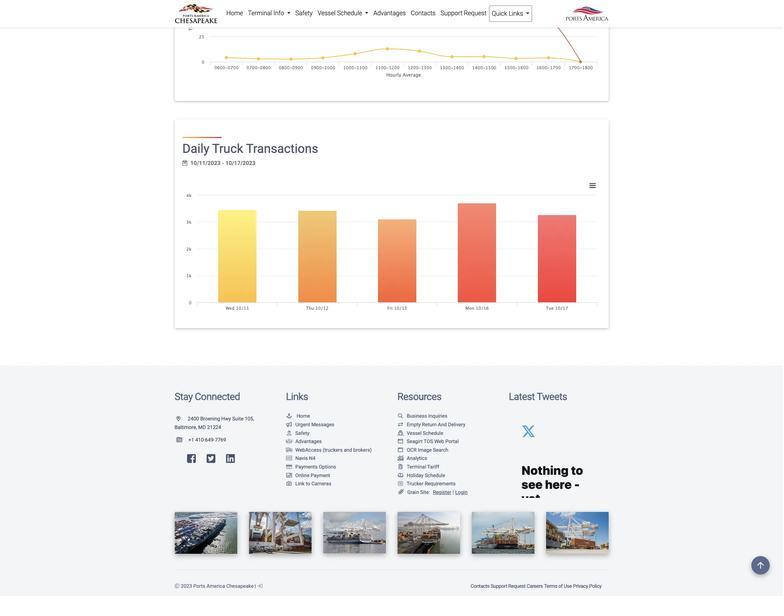 Task type: vqa. For each thing, say whether or not it's contained in the screenshot.
updates
no



Task type: describe. For each thing, give the bounding box(es) containing it.
facebook square image
[[187, 454, 196, 464]]

10/11/2023 - 10/17/2023
[[191, 160, 256, 167]]

site:
[[421, 489, 430, 495]]

terminal info
[[248, 9, 286, 17]]

messages
[[312, 422, 335, 428]]

vessel inside "link"
[[318, 9, 336, 17]]

0 horizontal spatial support
[[441, 9, 463, 17]]

contacts support request careers terms of use privacy policy
[[471, 584, 602, 589]]

web
[[435, 439, 445, 445]]

1 vertical spatial vessel schedule link
[[398, 430, 444, 436]]

empty return and delivery link
[[398, 422, 466, 428]]

terminal info link
[[246, 5, 293, 21]]

phone office image
[[177, 438, 189, 443]]

resources
[[398, 391, 442, 403]]

truck container image
[[286, 448, 293, 453]]

sign in image
[[258, 584, 263, 589]]

business inquiries
[[407, 413, 448, 419]]

terms of use link
[[544, 580, 573, 593]]

and
[[438, 422, 447, 428]]

webaccess
[[296, 447, 322, 453]]

seagirt tos web portal link
[[398, 439, 459, 445]]

holiday
[[407, 473, 424, 478]]

broening
[[200, 416, 220, 422]]

links inside 'link'
[[509, 10, 524, 17]]

0 horizontal spatial contacts link
[[409, 5, 439, 21]]

browser image
[[398, 440, 404, 445]]

cameras
[[312, 481, 332, 487]]

analytics link
[[398, 456, 428, 462]]

careers
[[527, 584, 543, 589]]

camera image
[[286, 482, 293, 487]]

online payment link
[[286, 473, 331, 478]]

quick
[[492, 10, 508, 17]]

daily
[[183, 141, 210, 156]]

0 vertical spatial request
[[464, 9, 487, 17]]

requirements
[[425, 481, 456, 487]]

bells image
[[398, 473, 404, 478]]

online payment
[[296, 473, 331, 478]]

home inside home "link"
[[227, 9, 243, 17]]

link to cameras
[[296, 481, 332, 487]]

hwy
[[222, 416, 231, 422]]

inquiries
[[429, 413, 448, 419]]

connected
[[195, 391, 240, 403]]

quick links
[[492, 10, 525, 17]]

navis n4
[[296, 456, 316, 462]]

careers link
[[527, 580, 544, 593]]

410-
[[195, 437, 205, 443]]

options
[[319, 464, 336, 470]]

return
[[422, 422, 437, 428]]

truck
[[212, 141, 244, 156]]

urgent
[[296, 422, 310, 428]]

0 horizontal spatial support request link
[[439, 5, 489, 21]]

ship image
[[398, 431, 404, 436]]

navis
[[296, 456, 308, 462]]

register link
[[432, 489, 452, 495]]

home link for terminal info link
[[224, 5, 246, 21]]

terminal tariff link
[[398, 464, 440, 470]]

ports
[[193, 584, 206, 589]]

-
[[222, 160, 224, 167]]

navis n4 link
[[286, 456, 316, 462]]

10/17/2023
[[226, 160, 256, 167]]

schedule for the bottom vessel schedule "link"
[[423, 430, 444, 436]]

holiday schedule link
[[398, 473, 446, 478]]

business
[[407, 413, 427, 419]]

use
[[564, 584, 572, 589]]

delivery
[[448, 422, 466, 428]]

analytics image
[[398, 456, 404, 461]]

tariff
[[428, 464, 440, 470]]

terminal for terminal tariff
[[407, 464, 427, 470]]

2400 broening hwy suite 105, baltimore, md 21224
[[175, 416, 254, 430]]

empty return and delivery
[[407, 422, 466, 428]]

grain site: register | login
[[408, 489, 468, 496]]

login link
[[456, 489, 468, 495]]

list alt image
[[398, 482, 404, 487]]

schedule for the holiday schedule link
[[425, 473, 446, 478]]

portal
[[446, 439, 459, 445]]

link
[[296, 481, 305, 487]]

1 horizontal spatial support
[[491, 584, 508, 589]]

info
[[274, 9, 284, 17]]

105,
[[245, 416, 254, 422]]

suite
[[232, 416, 244, 422]]

urgent messages
[[296, 422, 335, 428]]

2 safety from the top
[[296, 430, 310, 436]]

online
[[296, 473, 310, 478]]

of
[[559, 584, 563, 589]]

payments options
[[296, 464, 336, 470]]

search
[[433, 447, 449, 453]]

0 vertical spatial advantages link
[[371, 5, 409, 21]]

1 vertical spatial advantages link
[[286, 439, 322, 445]]

2023 ports america chesapeake |
[[180, 584, 258, 589]]

baltimore,
[[175, 425, 197, 430]]

bullhorn image
[[286, 423, 293, 428]]

linkedin image
[[226, 454, 235, 464]]

+1 410-649-7769
[[189, 437, 226, 443]]

md
[[198, 425, 206, 430]]



Task type: locate. For each thing, give the bounding box(es) containing it.
links up anchor icon
[[286, 391, 308, 403]]

seagirt tos web portal
[[407, 439, 459, 445]]

contacts link
[[409, 5, 439, 21], [470, 580, 491, 593]]

0 horizontal spatial |
[[255, 584, 256, 589]]

home link up urgent
[[286, 413, 310, 419]]

trucker requirements
[[407, 481, 456, 487]]

n4
[[309, 456, 316, 462]]

user hard hat image
[[286, 431, 293, 436]]

tweets
[[537, 391, 568, 403]]

support request link left careers
[[491, 580, 527, 593]]

grain
[[408, 489, 420, 495]]

1 vertical spatial support
[[491, 584, 508, 589]]

schedule
[[337, 9, 363, 17], [423, 430, 444, 436], [425, 473, 446, 478]]

vessel schedule link
[[315, 5, 371, 21], [398, 430, 444, 436]]

payment
[[311, 473, 331, 478]]

file invoice image
[[398, 465, 404, 470]]

7769
[[215, 437, 226, 443]]

tos
[[424, 439, 434, 445]]

1 horizontal spatial home link
[[286, 413, 310, 419]]

0 vertical spatial contacts
[[411, 9, 436, 17]]

empty
[[407, 422, 421, 428]]

| left login
[[453, 489, 454, 496]]

+1 410-649-7769 link
[[175, 437, 226, 443]]

1 vertical spatial advantages
[[296, 439, 322, 445]]

0 vertical spatial |
[[453, 489, 454, 496]]

support request link left quick
[[439, 5, 489, 21]]

and
[[344, 447, 352, 453]]

1 vertical spatial terminal
[[407, 464, 427, 470]]

to
[[306, 481, 311, 487]]

hand receiving image
[[286, 440, 293, 445]]

1 horizontal spatial support request link
[[491, 580, 527, 593]]

image
[[418, 447, 432, 453]]

urgent messages link
[[286, 422, 335, 428]]

10/11/2023
[[191, 160, 221, 167]]

1 horizontal spatial home
[[297, 413, 310, 419]]

1 safety from the top
[[296, 9, 313, 17]]

vessel schedule
[[318, 9, 364, 17], [407, 430, 444, 436]]

1 vertical spatial support request link
[[491, 580, 527, 593]]

(truckers
[[323, 447, 343, 453]]

0 vertical spatial vessel
[[318, 9, 336, 17]]

safety link for terminal info link
[[293, 5, 315, 21]]

seagirt
[[407, 439, 423, 445]]

home link
[[224, 5, 246, 21], [286, 413, 310, 419]]

calendar week image
[[183, 160, 187, 166]]

1 horizontal spatial contacts link
[[470, 580, 491, 593]]

0 vertical spatial home link
[[224, 5, 246, 21]]

request
[[464, 9, 487, 17], [509, 584, 526, 589]]

search image
[[398, 414, 404, 419]]

stay connected
[[175, 391, 240, 403]]

safety right info
[[296, 9, 313, 17]]

credit card image
[[286, 465, 293, 470]]

privacy
[[574, 584, 589, 589]]

support
[[441, 9, 463, 17], [491, 584, 508, 589]]

0 vertical spatial safety link
[[293, 5, 315, 21]]

0 horizontal spatial vessel schedule
[[318, 9, 364, 17]]

1 vertical spatial links
[[286, 391, 308, 403]]

0 vertical spatial support request link
[[439, 5, 489, 21]]

support request
[[441, 9, 487, 17]]

0 vertical spatial vessel schedule link
[[315, 5, 371, 21]]

terms
[[545, 584, 558, 589]]

1 vertical spatial home link
[[286, 413, 310, 419]]

0 horizontal spatial vessel
[[318, 9, 336, 17]]

request left quick
[[464, 9, 487, 17]]

1 vertical spatial vessel
[[407, 430, 422, 436]]

links
[[509, 10, 524, 17], [286, 391, 308, 403]]

|
[[453, 489, 454, 496], [255, 584, 256, 589]]

login
[[456, 489, 468, 495]]

credit card front image
[[286, 473, 293, 478]]

policy
[[590, 584, 602, 589]]

anchor image
[[286, 414, 293, 419]]

schedule inside "link"
[[337, 9, 363, 17]]

2400 broening hwy suite 105, baltimore, md 21224 link
[[175, 416, 254, 430]]

chesapeake
[[227, 584, 254, 589]]

container storage image
[[286, 456, 293, 461]]

stay
[[175, 391, 193, 403]]

1 horizontal spatial |
[[453, 489, 454, 496]]

0 horizontal spatial home
[[227, 9, 243, 17]]

trucker requirements link
[[398, 481, 456, 487]]

1 horizontal spatial vessel schedule link
[[398, 430, 444, 436]]

wheat image
[[398, 489, 405, 495]]

latest tweets
[[509, 391, 568, 403]]

advantages inside advantages link
[[374, 9, 406, 17]]

privacy policy link
[[573, 580, 603, 593]]

1 vertical spatial schedule
[[423, 430, 444, 436]]

webaccess (truckers and brokers) link
[[286, 447, 372, 453]]

0 horizontal spatial vessel schedule link
[[315, 5, 371, 21]]

register
[[433, 489, 452, 495]]

1 vertical spatial vessel schedule
[[407, 430, 444, 436]]

0 vertical spatial advantages
[[374, 9, 406, 17]]

2400
[[188, 416, 199, 422]]

0 horizontal spatial request
[[464, 9, 487, 17]]

0 horizontal spatial terminal
[[248, 9, 272, 17]]

safety down urgent
[[296, 430, 310, 436]]

contacts for contacts
[[411, 9, 436, 17]]

support request link
[[439, 5, 489, 21], [491, 580, 527, 593]]

0 horizontal spatial links
[[286, 391, 308, 403]]

2023
[[181, 584, 192, 589]]

0 vertical spatial safety
[[296, 9, 313, 17]]

1 vertical spatial contacts link
[[470, 580, 491, 593]]

| left 'sign in' "image"
[[255, 584, 256, 589]]

0 horizontal spatial contacts
[[411, 9, 436, 17]]

latest
[[509, 391, 535, 403]]

brokers)
[[354, 447, 372, 453]]

0 vertical spatial support
[[441, 9, 463, 17]]

safety link
[[293, 5, 315, 21], [286, 430, 310, 436]]

links right quick
[[509, 10, 524, 17]]

daily truck transactions
[[183, 141, 319, 156]]

home up urgent
[[297, 413, 310, 419]]

1 horizontal spatial links
[[509, 10, 524, 17]]

0 vertical spatial links
[[509, 10, 524, 17]]

1 horizontal spatial request
[[509, 584, 526, 589]]

advantages
[[374, 9, 406, 17], [296, 439, 322, 445]]

1 horizontal spatial terminal
[[407, 464, 427, 470]]

21224
[[207, 425, 221, 430]]

1 horizontal spatial vessel
[[407, 430, 422, 436]]

safety link right info
[[293, 5, 315, 21]]

0 vertical spatial contacts link
[[409, 5, 439, 21]]

1 horizontal spatial contacts
[[471, 584, 490, 589]]

contacts for contacts support request careers terms of use privacy policy
[[471, 584, 490, 589]]

holiday schedule
[[407, 473, 446, 478]]

terminal down analytics
[[407, 464, 427, 470]]

1 horizontal spatial vessel schedule
[[407, 430, 444, 436]]

transactions
[[246, 141, 319, 156]]

1 vertical spatial home
[[297, 413, 310, 419]]

map marker alt image
[[177, 417, 187, 422]]

1 vertical spatial request
[[509, 584, 526, 589]]

2 vertical spatial schedule
[[425, 473, 446, 478]]

0 vertical spatial home
[[227, 9, 243, 17]]

0 horizontal spatial advantages link
[[286, 439, 322, 445]]

649-
[[205, 437, 215, 443]]

home link left terminal info
[[224, 5, 246, 21]]

home link for urgent messages link
[[286, 413, 310, 419]]

payments
[[296, 464, 318, 470]]

safety link down urgent
[[286, 430, 310, 436]]

1 vertical spatial contacts
[[471, 584, 490, 589]]

1 vertical spatial |
[[255, 584, 256, 589]]

1 horizontal spatial advantages
[[374, 9, 406, 17]]

+1
[[189, 437, 194, 443]]

copyright image
[[175, 584, 180, 589]]

1 vertical spatial safety
[[296, 430, 310, 436]]

home
[[227, 9, 243, 17], [297, 413, 310, 419]]

twitter square image
[[207, 454, 216, 464]]

0 vertical spatial vessel schedule
[[318, 9, 364, 17]]

home left terminal info
[[227, 9, 243, 17]]

ocr image search link
[[398, 447, 449, 453]]

browser image
[[398, 448, 404, 453]]

ocr image search
[[407, 447, 449, 453]]

0 vertical spatial terminal
[[248, 9, 272, 17]]

request left careers
[[509, 584, 526, 589]]

1 horizontal spatial advantages link
[[371, 5, 409, 21]]

ocr
[[407, 447, 417, 453]]

0 vertical spatial schedule
[[337, 9, 363, 17]]

safety link for urgent messages link
[[286, 430, 310, 436]]

webaccess (truckers and brokers)
[[296, 447, 372, 453]]

analytics
[[407, 456, 428, 462]]

exchange image
[[398, 423, 404, 428]]

terminal left info
[[248, 9, 272, 17]]

go to top image
[[752, 556, 771, 575]]

vessel
[[318, 9, 336, 17], [407, 430, 422, 436]]

terminal for terminal info
[[248, 9, 272, 17]]

0 horizontal spatial home link
[[224, 5, 246, 21]]

payments options link
[[286, 464, 336, 470]]

trucker
[[407, 481, 424, 487]]

0 horizontal spatial advantages
[[296, 439, 322, 445]]

safety inside 'safety' link
[[296, 9, 313, 17]]

1 vertical spatial safety link
[[286, 430, 310, 436]]



